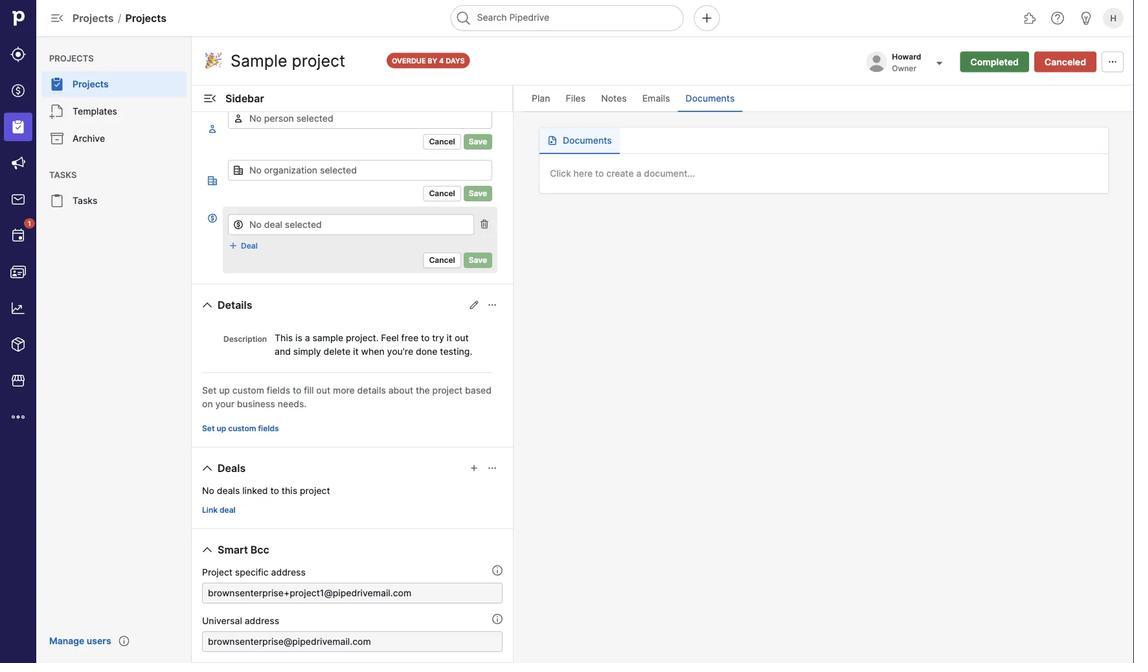 Task type: locate. For each thing, give the bounding box(es) containing it.
2 vertical spatial save button
[[464, 253, 492, 268]]

color undefined image left the "archive"
[[49, 131, 65, 146]]

set down on
[[202, 424, 215, 433]]

1 color undefined image from the top
[[49, 104, 65, 119]]

0 vertical spatial out
[[455, 332, 469, 343]]

manage users
[[49, 636, 111, 647]]

out
[[455, 332, 469, 343], [316, 385, 330, 396]]

done
[[416, 346, 438, 357]]

free
[[401, 332, 418, 343]]

None field
[[228, 108, 492, 129], [228, 160, 492, 181], [228, 212, 474, 235]]

2 vertical spatial cancel
[[429, 256, 455, 265]]

color active image
[[207, 124, 218, 134], [207, 176, 218, 186], [207, 213, 218, 223]]

1 horizontal spatial project
[[432, 385, 463, 396]]

0 vertical spatial fields
[[267, 385, 290, 396]]

1 vertical spatial custom
[[228, 424, 256, 433]]

tasks inside the "tasks" 'link'
[[73, 195, 97, 206]]

set up custom fields to fill out more details about the project based on your business needs.
[[202, 385, 492, 409]]

deals button
[[197, 458, 251, 479]]

2 color active image from the top
[[207, 176, 218, 186]]

color primary image inside no person selected field
[[233, 113, 244, 124]]

feel
[[381, 332, 399, 343]]

1
[[28, 220, 31, 227]]

custom for set up custom fields to fill out more details about the project based on your business needs.
[[232, 385, 264, 396]]

1 horizontal spatial documents
[[686, 93, 735, 104]]

color undefined image left templates
[[49, 104, 65, 119]]

needs.
[[278, 398, 307, 409]]

fields
[[267, 385, 290, 396], [258, 424, 279, 433]]

color undefined image inside the "tasks" 'link'
[[49, 193, 65, 209]]

1 vertical spatial tasks
[[73, 195, 97, 206]]

project
[[202, 567, 233, 578]]

a
[[636, 168, 641, 179], [305, 332, 310, 343]]

when
[[361, 346, 385, 357]]

color undefined image inside 1 link
[[10, 228, 26, 244]]

none field no deal selected
[[228, 212, 474, 235]]

archive link
[[41, 126, 187, 152]]

fields for set up custom fields to fill out more details about the project based on your business needs.
[[267, 385, 290, 396]]

to left this
[[270, 485, 279, 496]]

1 save button from the top
[[464, 134, 492, 150]]

to inside this is a sample project. feel free to try it out and simply delete it when you're done testing.
[[421, 332, 430, 343]]

howard
[[892, 52, 921, 61]]

menu
[[36, 36, 192, 663]]

set inside button
[[202, 424, 215, 433]]

1 cancel button from the top
[[423, 134, 461, 150]]

color undefined image down sales inbox icon
[[10, 228, 26, 244]]

templates link
[[41, 98, 187, 124]]

address
[[271, 567, 306, 578], [245, 615, 279, 626]]

color undefined image right sales inbox icon
[[49, 193, 65, 209]]

cancel
[[429, 137, 455, 146], [429, 189, 455, 198], [429, 256, 455, 265]]

to left try
[[421, 332, 430, 343]]

howard owner
[[892, 52, 921, 73]]

click here to create a document...
[[550, 168, 695, 179]]

documents right the emails
[[686, 93, 735, 104]]

0 vertical spatial cancel button
[[423, 134, 461, 150]]

info image right users
[[119, 636, 129, 646]]

color undefined image for templates
[[49, 104, 65, 119]]

none field down no organization selected text box
[[228, 212, 474, 235]]

smart
[[218, 543, 248, 556]]

1 set from the top
[[202, 385, 217, 396]]

custom up business
[[232, 385, 264, 396]]

2 set from the top
[[202, 424, 215, 433]]

marketplace image
[[10, 373, 26, 389]]

deal
[[241, 241, 258, 250]]

days
[[446, 56, 465, 65]]

documents up here
[[563, 135, 612, 146]]

0 vertical spatial none field
[[228, 108, 492, 129]]

0 vertical spatial documents
[[686, 93, 735, 104]]

color primary image inside no organization selected field
[[233, 165, 244, 176]]

users
[[87, 636, 111, 647]]

a right create
[[636, 168, 641, 179]]

0 vertical spatial save button
[[464, 134, 492, 150]]

none field up no organization selected text box
[[228, 108, 492, 129]]

projects right /
[[125, 12, 166, 24]]

project inside the set up custom fields to fill out more details about the project based on your business needs.
[[432, 385, 463, 396]]

manage users button
[[41, 630, 119, 653]]

fields inside button
[[258, 424, 279, 433]]

fields inside the set up custom fields to fill out more details about the project based on your business needs.
[[267, 385, 290, 396]]

a right is
[[305, 332, 310, 343]]

color primary image
[[202, 91, 218, 106], [233, 113, 244, 124], [199, 297, 215, 313], [469, 300, 479, 310], [487, 300, 497, 310], [199, 461, 215, 476], [469, 463, 479, 473], [199, 542, 215, 558]]

0 horizontal spatial project
[[300, 485, 330, 496]]

projects image
[[10, 119, 26, 135]]

overdue by 4 days
[[392, 56, 465, 65]]

universal address
[[202, 615, 279, 626]]

custom inside the set up custom fields to fill out more details about the project based on your business needs.
[[232, 385, 264, 396]]

1 vertical spatial save button
[[464, 186, 492, 201]]

out inside the set up custom fields to fill out more details about the project based on your business needs.
[[316, 385, 330, 396]]

it right try
[[447, 332, 452, 343]]

tasks link
[[41, 188, 187, 214]]

3 color active image from the top
[[207, 213, 218, 223]]

1 vertical spatial up
[[217, 424, 226, 433]]

custom for set up custom fields
[[228, 424, 256, 433]]

color undefined image
[[49, 76, 65, 92], [49, 193, 65, 209], [10, 228, 26, 244]]

1 horizontal spatial info image
[[492, 565, 503, 576]]

2 vertical spatial cancel button
[[423, 253, 461, 268]]

project right the
[[432, 385, 463, 396]]

documents
[[686, 93, 735, 104], [563, 135, 612, 146]]

1 cancel from the top
[[429, 137, 455, 146]]

1 color active image from the top
[[207, 124, 218, 134]]

h
[[1110, 13, 1117, 23]]

sales inbox image
[[10, 192, 26, 207]]

tasks
[[49, 170, 77, 180], [73, 195, 97, 206]]

0 vertical spatial cancel
[[429, 137, 455, 146]]

1 vertical spatial a
[[305, 332, 310, 343]]

0 horizontal spatial out
[[316, 385, 330, 396]]

menu item
[[0, 109, 36, 145]]

2 save button from the top
[[464, 186, 492, 201]]

2 vertical spatial color undefined image
[[10, 228, 26, 244]]

color undefined image right deals image
[[49, 76, 65, 92]]

templates
[[73, 106, 117, 117]]

0 vertical spatial info image
[[492, 565, 503, 576]]

out inside this is a sample project. feel free to try it out and simply delete it when you're done testing.
[[455, 332, 469, 343]]

No person selected text field
[[228, 108, 492, 129]]

address right universal at the bottom of page
[[245, 615, 279, 626]]

info image
[[492, 565, 503, 576], [119, 636, 129, 646]]

none field down no person selected text box
[[228, 160, 492, 181]]

fields up needs.
[[267, 385, 290, 396]]

0 vertical spatial it
[[447, 332, 452, 343]]

0 vertical spatial color active image
[[207, 124, 218, 134]]

this is a sample project. feel free to try it out and simply delete it when you're done testing.
[[275, 332, 472, 357]]

0 vertical spatial color undefined image
[[49, 104, 65, 119]]

project right this
[[300, 485, 330, 496]]

details
[[218, 299, 252, 311]]

contacts image
[[10, 264, 26, 280]]

to left fill
[[293, 385, 301, 396]]

link deal button
[[197, 503, 241, 518]]

based
[[465, 385, 492, 396]]

1 save from the top
[[469, 137, 487, 146]]

1 horizontal spatial out
[[455, 332, 469, 343]]

1 vertical spatial color undefined image
[[49, 193, 65, 209]]

transfer ownership image
[[932, 55, 947, 71]]

0 vertical spatial project
[[432, 385, 463, 396]]

1 vertical spatial address
[[245, 615, 279, 626]]

out right fill
[[316, 385, 330, 396]]

quick help image
[[1050, 10, 1065, 26]]

/
[[118, 12, 121, 24]]

2 vertical spatial color active image
[[207, 213, 218, 223]]

None text field
[[202, 583, 503, 604], [202, 632, 503, 652], [202, 583, 503, 604], [202, 632, 503, 652]]

color active image for no organization selected field
[[207, 176, 218, 186]]

0 vertical spatial color undefined image
[[49, 76, 65, 92]]

fill
[[304, 385, 314, 396]]

1 vertical spatial it
[[353, 346, 359, 357]]

2 none field from the top
[[228, 160, 492, 181]]

0 horizontal spatial a
[[305, 332, 310, 343]]

up inside the set up custom fields to fill out more details about the project based on your business needs.
[[219, 385, 230, 396]]

h button
[[1100, 5, 1126, 31]]

and
[[275, 346, 291, 357]]

1 vertical spatial out
[[316, 385, 330, 396]]

info image up info icon
[[492, 565, 503, 576]]

1 vertical spatial cancel button
[[423, 186, 461, 201]]

1 vertical spatial project
[[300, 485, 330, 496]]

save
[[469, 137, 487, 146], [469, 189, 487, 198], [469, 256, 487, 265]]

0 vertical spatial a
[[636, 168, 641, 179]]

2 cancel button from the top
[[423, 186, 461, 201]]

it
[[447, 332, 452, 343], [353, 346, 359, 357]]

1 vertical spatial info image
[[119, 636, 129, 646]]

fields down business
[[258, 424, 279, 433]]

save button for no person selected field
[[464, 134, 492, 150]]

it down project.
[[353, 346, 359, 357]]

color undefined image inside projects link
[[49, 76, 65, 92]]

color undefined image for projects
[[49, 76, 65, 92]]

to
[[595, 168, 604, 179], [421, 332, 430, 343], [293, 385, 301, 396], [270, 485, 279, 496]]

2 vertical spatial save
[[469, 256, 487, 265]]

none field no organization selected
[[228, 160, 492, 181]]

1 vertical spatial cancel
[[429, 189, 455, 198]]

0 vertical spatial custom
[[232, 385, 264, 396]]

Search Pipedrive field
[[450, 5, 684, 31]]

0 vertical spatial set
[[202, 385, 217, 396]]

smart bcc button
[[197, 540, 275, 560]]

1 vertical spatial none field
[[228, 160, 492, 181]]

3 none field from the top
[[228, 212, 474, 235]]

color undefined image inside templates link
[[49, 104, 65, 119]]

up up the your
[[219, 385, 230, 396]]

1 vertical spatial color active image
[[207, 176, 218, 186]]

2 cancel from the top
[[429, 189, 455, 198]]

the
[[416, 385, 430, 396]]

deals
[[217, 485, 240, 496]]

2 save from the top
[[469, 189, 487, 198]]

this
[[282, 485, 297, 496]]

cancel button for no organization selected field
[[423, 186, 461, 201]]

1 vertical spatial color undefined image
[[49, 131, 65, 146]]

up
[[219, 385, 230, 396], [217, 424, 226, 433]]

0 vertical spatial up
[[219, 385, 230, 396]]

canceled button
[[1034, 51, 1097, 72]]

1 vertical spatial set
[[202, 424, 215, 433]]

color undefined image
[[49, 104, 65, 119], [49, 131, 65, 146]]

1 vertical spatial fields
[[258, 424, 279, 433]]

to right here
[[595, 168, 604, 179]]

up inside button
[[217, 424, 226, 433]]

0 horizontal spatial documents
[[563, 135, 612, 146]]

No deal selected text field
[[228, 214, 474, 235]]

cancel for no organization selected text box
[[429, 189, 455, 198]]

color undefined image for tasks
[[49, 193, 65, 209]]

specific
[[235, 567, 269, 578]]

1 vertical spatial save
[[469, 189, 487, 198]]

custom inside button
[[228, 424, 256, 433]]

2 color undefined image from the top
[[49, 131, 65, 146]]

out up testing.
[[455, 332, 469, 343]]

projects
[[73, 12, 114, 24], [125, 12, 166, 24], [49, 53, 94, 63], [73, 79, 109, 90]]

0 vertical spatial address
[[271, 567, 306, 578]]

save for no person selected text box
[[469, 137, 487, 146]]

project specific address
[[202, 567, 306, 578]]

sales assistant image
[[1078, 10, 1094, 26]]

set up on
[[202, 385, 217, 396]]

1 horizontal spatial a
[[636, 168, 641, 179]]

is
[[295, 332, 302, 343]]

1 none field from the top
[[228, 108, 492, 129]]

up for set up custom fields
[[217, 424, 226, 433]]

up down the your
[[217, 424, 226, 433]]

projects left /
[[73, 12, 114, 24]]

color undefined image inside archive 'link'
[[49, 131, 65, 146]]

sidebar
[[225, 92, 264, 105]]

color primary image
[[1105, 57, 1121, 67], [547, 135, 558, 146], [233, 165, 244, 176], [233, 220, 244, 230], [228, 241, 238, 251], [487, 463, 497, 473]]

0 vertical spatial save
[[469, 137, 487, 146]]

plan
[[532, 93, 550, 104]]

projects up templates
[[73, 79, 109, 90]]

info image
[[492, 614, 503, 624]]

cancel button
[[423, 134, 461, 150], [423, 186, 461, 201], [423, 253, 461, 268]]

2 vertical spatial none field
[[228, 212, 474, 235]]

address right specific
[[271, 567, 306, 578]]

simply
[[293, 346, 321, 357]]

1 menu
[[0, 0, 36, 663]]

custom
[[232, 385, 264, 396], [228, 424, 256, 433]]

save button
[[464, 134, 492, 150], [464, 186, 492, 201], [464, 253, 492, 268]]

custom down business
[[228, 424, 256, 433]]

set inside the set up custom fields to fill out more details about the project based on your business needs.
[[202, 385, 217, 396]]

set for set up custom fields to fill out more details about the project based on your business needs.
[[202, 385, 217, 396]]



Task type: vqa. For each thing, say whether or not it's contained in the screenshot.
Google Drive link
no



Task type: describe. For each thing, give the bounding box(es) containing it.
owner
[[892, 64, 916, 73]]

0 horizontal spatial info image
[[119, 636, 129, 646]]

emails
[[642, 93, 670, 104]]

link deal
[[202, 506, 236, 515]]

on
[[202, 398, 213, 409]]

No organization selected text field
[[228, 160, 492, 181]]

more image
[[10, 409, 26, 425]]

menu toggle image
[[49, 10, 65, 26]]

about
[[388, 385, 413, 396]]

completed button
[[960, 51, 1029, 72]]

color undefined image for archive
[[49, 131, 65, 146]]

menu containing projects
[[36, 36, 192, 663]]

set up custom fields link
[[197, 421, 284, 437]]

universal
[[202, 615, 242, 626]]

notes
[[601, 93, 627, 104]]

overdue
[[392, 56, 426, 65]]

to inside the set up custom fields to fill out more details about the project based on your business needs.
[[293, 385, 301, 396]]

4
[[439, 56, 444, 65]]

try
[[432, 332, 444, 343]]

1 link
[[4, 218, 35, 250]]

howard link
[[892, 52, 924, 61]]

more
[[333, 385, 355, 396]]

archive
[[73, 133, 105, 144]]

set up custom fields
[[202, 424, 279, 433]]

no
[[202, 485, 214, 496]]

deals
[[218, 462, 246, 474]]

projects inside projects link
[[73, 79, 109, 90]]

cancel button for no person selected field
[[423, 134, 461, 150]]

this
[[275, 332, 293, 343]]

projects / projects
[[73, 12, 166, 24]]

1 horizontal spatial it
[[447, 332, 452, 343]]

details button
[[197, 295, 257, 315]]

campaigns image
[[10, 155, 26, 171]]

fields for set up custom fields
[[258, 424, 279, 433]]

products image
[[10, 337, 26, 352]]

your
[[215, 398, 234, 409]]

3 save from the top
[[469, 256, 487, 265]]

insights image
[[10, 301, 26, 316]]

home image
[[8, 8, 28, 28]]

no deals linked to this project
[[202, 485, 330, 496]]

cancel for no person selected text box
[[429, 137, 455, 146]]

delete
[[324, 346, 351, 357]]

link
[[202, 506, 218, 515]]

3 save button from the top
[[464, 253, 492, 268]]

quick add image
[[699, 10, 715, 26]]

🎉  Sample project text field
[[202, 48, 376, 74]]

save button for no organization selected field
[[464, 186, 492, 201]]

color active image for no person selected field
[[207, 124, 218, 134]]

details
[[357, 385, 386, 396]]

color primary image inside deals button
[[199, 461, 215, 476]]

testing.
[[440, 346, 472, 357]]

you're
[[387, 346, 413, 357]]

color primary image inside smart bcc button
[[199, 542, 215, 558]]

1 vertical spatial documents
[[563, 135, 612, 146]]

description
[[223, 335, 267, 344]]

3 cancel button from the top
[[423, 253, 461, 268]]

projects link
[[41, 71, 187, 97]]

create
[[606, 168, 634, 179]]

color secondary image
[[479, 219, 490, 229]]

leads image
[[10, 47, 26, 62]]

smart bcc
[[218, 543, 269, 556]]

files
[[566, 93, 586, 104]]

up for set up custom fields to fill out more details about the project based on your business needs.
[[219, 385, 230, 396]]

none field no person selected
[[228, 108, 492, 129]]

color primary image inside no deal selected field
[[233, 220, 244, 230]]

0 vertical spatial tasks
[[49, 170, 77, 180]]

projects menu item
[[36, 71, 192, 97]]

project.
[[346, 332, 379, 343]]

here
[[574, 168, 593, 179]]

business
[[237, 398, 275, 409]]

click
[[550, 168, 571, 179]]

3 cancel from the top
[[429, 256, 455, 265]]

set up custom fields button
[[197, 421, 284, 437]]

document...
[[644, 168, 695, 179]]

set for set up custom fields
[[202, 424, 215, 433]]

a inside this is a sample project. feel free to try it out and simply delete it when you're done testing.
[[305, 332, 310, 343]]

color primary image inside details button
[[199, 297, 215, 313]]

save for no organization selected text box
[[469, 189, 487, 198]]

deal
[[220, 506, 236, 515]]

projects down the menu toggle icon at the top left of the page
[[49, 53, 94, 63]]

deals image
[[10, 83, 26, 98]]

0 horizontal spatial it
[[353, 346, 359, 357]]

linked
[[242, 485, 268, 496]]

completed
[[970, 56, 1019, 67]]

sample
[[312, 332, 343, 343]]

by
[[428, 56, 437, 65]]

canceled
[[1045, 56, 1086, 67]]

manage
[[49, 636, 84, 647]]

bcc
[[251, 543, 269, 556]]



